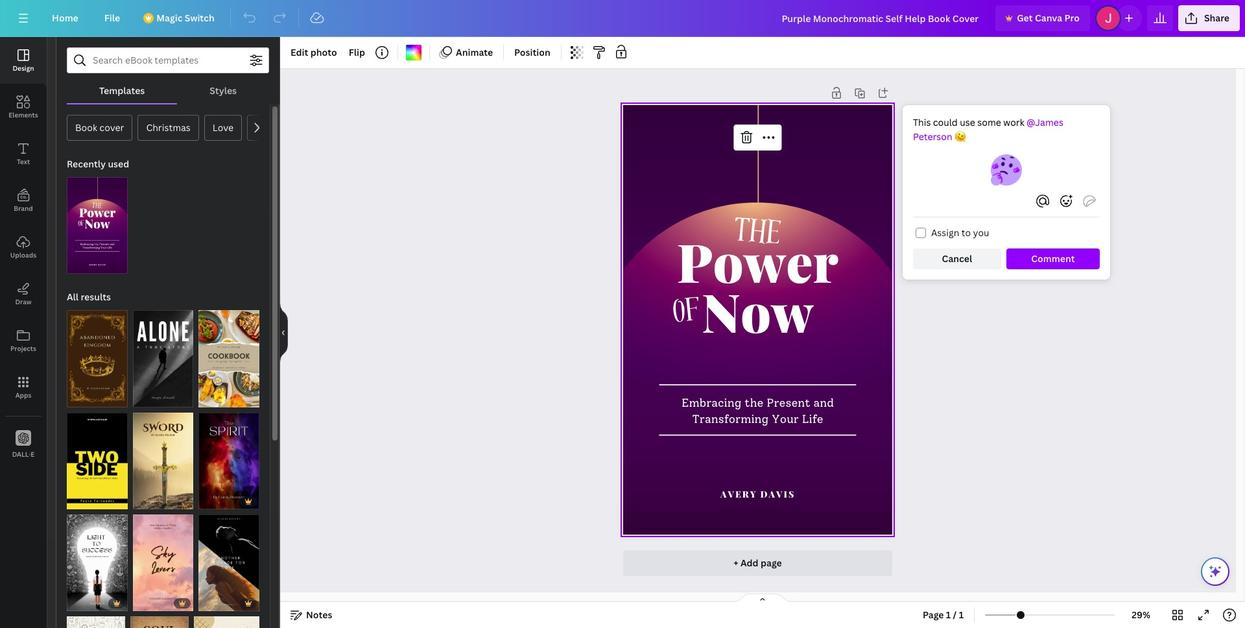 Task type: describe. For each thing, give the bounding box(es) containing it.
share
[[1205, 12, 1230, 24]]

black white maximalism inspirational book cover image
[[67, 515, 128, 611]]

life
[[803, 412, 824, 426]]

this could use some work
[[914, 116, 1027, 128]]

uploads button
[[0, 224, 47, 271]]

brown aesthetic minimalist note book cover page a4 document image
[[194, 617, 260, 628]]

home
[[52, 12, 78, 24]]

1 horizontal spatial 1
[[947, 609, 951, 621]]

book
[[75, 121, 97, 134]]

@james peterson
[[914, 116, 1066, 143]]

edit photo button
[[286, 42, 342, 63]]

the inside the embracing the present and transforming your life
[[745, 396, 764, 410]]

flip button
[[344, 42, 371, 63]]

black and white modern minimalist love story book cover group
[[199, 507, 260, 611]]

text button
[[0, 130, 47, 177]]

embracing
[[682, 396, 742, 410]]

apps button
[[0, 364, 47, 411]]

file
[[104, 12, 120, 24]]

black white maximalism inspirational book cover group
[[67, 507, 128, 611]]

projects button
[[0, 317, 47, 364]]

some
[[978, 116, 1002, 128]]

present
[[767, 396, 811, 410]]

text
[[17, 157, 30, 166]]

you
[[974, 226, 990, 239]]

black and yellow modern two side book cover group
[[67, 405, 128, 509]]

critiquing work image
[[991, 154, 1023, 186]]

golden hour sunset sky book cover image
[[133, 515, 194, 611]]

colorful dark modern photo the spirit novel book cover group
[[199, 405, 260, 509]]

page
[[923, 609, 944, 621]]

29%
[[1132, 609, 1151, 621]]

canva
[[1036, 12, 1063, 24]]

position button
[[509, 42, 556, 63]]

29% button
[[1121, 605, 1163, 626]]

results
[[81, 291, 111, 303]]

🫠
[[953, 130, 967, 143]]

photo
[[311, 46, 337, 58]]

magic switch button
[[136, 5, 225, 31]]

magic
[[157, 12, 183, 24]]

book cover button
[[67, 115, 133, 141]]

1 horizontal spatial of
[[671, 286, 704, 342]]

notes
[[306, 609, 333, 621]]

position
[[515, 46, 551, 58]]

design button
[[0, 37, 47, 84]]

transforming
[[693, 412, 769, 426]]

add
[[741, 557, 759, 569]]

templates
[[99, 84, 145, 97]]

main menu bar
[[0, 0, 1246, 37]]

2
[[220, 394, 224, 404]]

purple monochromatic self help book cover image
[[67, 177, 128, 274]]

yellow fantasy novel book cover image
[[133, 413, 194, 509]]

animate button
[[435, 42, 498, 63]]

side panel tab list
[[0, 37, 47, 468]]

magic switch
[[157, 12, 215, 24]]

cancel
[[943, 252, 973, 265]]

black and white  modern alone story book cover image
[[133, 310, 194, 407]]

used
[[108, 158, 129, 170]]

apps
[[15, 391, 31, 400]]

power
[[677, 225, 839, 296]]

no color image
[[406, 45, 422, 60]]

comment
[[1032, 252, 1076, 265]]

Design title text field
[[772, 5, 991, 31]]

peterson
[[914, 130, 953, 143]]

christmas
[[146, 121, 191, 134]]

yellow fantasy novel book cover group
[[133, 405, 194, 509]]

show pages image
[[732, 593, 794, 603]]

projects
[[10, 344, 36, 353]]

black
[[256, 121, 279, 134]]

dall·e button
[[0, 421, 47, 468]]

to
[[962, 226, 971, 239]]

davis
[[761, 488, 796, 500]]

get
[[1018, 12, 1033, 24]]

/
[[954, 609, 957, 621]]

golden hour sunset sky book cover group
[[133, 507, 194, 611]]

elements
[[9, 110, 38, 119]]

file button
[[94, 5, 131, 31]]

colorful dark modern photo the spirit novel book cover image
[[199, 413, 260, 509]]

power now
[[677, 225, 839, 346]]

love
[[213, 121, 234, 134]]

edit photo
[[291, 46, 337, 58]]

1 inside colorful modern cookbook book cover group
[[205, 394, 209, 404]]

assign to you
[[932, 226, 990, 239]]

uploads
[[10, 250, 36, 260]]

cover
[[100, 121, 124, 134]]

all
[[67, 291, 79, 303]]

embracing the present and transforming your life
[[682, 396, 834, 426]]



Task type: locate. For each thing, give the bounding box(es) containing it.
0 vertical spatial the
[[732, 206, 783, 264]]

1 vertical spatial of
[[211, 394, 218, 404]]

avery davis
[[721, 488, 796, 500]]

Comment draft. Add a comment or @mention. text field
[[914, 116, 1100, 144]]

0 horizontal spatial of
[[211, 394, 218, 404]]

@james
[[1027, 116, 1064, 128]]

brown and orange elegant simple young adult fantasy book cover image
[[67, 310, 128, 407]]

1 of 2
[[205, 394, 224, 404]]

this
[[914, 116, 931, 128]]

your
[[772, 412, 799, 426]]

assign
[[932, 226, 960, 239]]

work
[[1004, 116, 1025, 128]]

get canva pro
[[1018, 12, 1080, 24]]

black button
[[247, 115, 288, 141]]

animate
[[456, 46, 493, 58]]

get canva pro button
[[996, 5, 1091, 31]]

could
[[934, 116, 958, 128]]

0 horizontal spatial 1
[[205, 394, 209, 404]]

black and yellow modern two side book cover image
[[67, 413, 128, 509]]

1 left 2 on the left bottom of page
[[205, 394, 209, 404]]

+
[[734, 557, 739, 569]]

book cover
[[75, 121, 124, 134]]

draw button
[[0, 271, 47, 317]]

and
[[814, 396, 834, 410]]

brown rusty mystery novel book cover image
[[130, 617, 189, 628]]

edit
[[291, 46, 308, 58]]

pro
[[1065, 12, 1080, 24]]

cancel button
[[914, 249, 1002, 269]]

brand button
[[0, 177, 47, 224]]

brown rusty mystery novel book cover group
[[130, 609, 189, 628]]

avery
[[721, 488, 758, 500]]

now
[[702, 275, 814, 346]]

black and white  modern alone story book cover group
[[133, 303, 194, 407]]

page 1 / 1
[[923, 609, 964, 621]]

styles button
[[177, 79, 269, 103]]

colorful modern cookbook book cover group
[[199, 303, 260, 407]]

templates button
[[67, 79, 177, 103]]

flip
[[349, 46, 365, 58]]

black and white modern minimalist love story book cover image
[[199, 515, 260, 611]]

Search eBook templates search field
[[93, 48, 243, 73]]

dall·e
[[12, 449, 35, 458]]

use
[[961, 116, 976, 128]]

share button
[[1179, 5, 1241, 31]]

switch
[[185, 12, 215, 24]]

canva assistant image
[[1208, 564, 1224, 579]]

purple monochromatic self help book cover group
[[67, 169, 128, 274]]

of inside colorful modern cookbook book cover group
[[211, 394, 218, 404]]

0 vertical spatial of
[[671, 286, 704, 342]]

1
[[205, 394, 209, 404], [947, 609, 951, 621], [960, 609, 964, 621]]

1 left /
[[947, 609, 951, 621]]

notes button
[[286, 605, 338, 626]]

1 right /
[[960, 609, 964, 621]]

hide image
[[280, 301, 288, 364]]

page
[[761, 557, 782, 569]]

recently used
[[67, 158, 129, 170]]

+ add page
[[734, 557, 782, 569]]

christmas button
[[138, 115, 199, 141]]

all results
[[67, 291, 111, 303]]

home link
[[42, 5, 89, 31]]

love button
[[204, 115, 242, 141]]

beige simple sketch illustration recipe book cover group
[[67, 609, 125, 628]]

the
[[732, 206, 783, 264], [745, 396, 764, 410]]

2 horizontal spatial 1
[[960, 609, 964, 621]]

design
[[13, 64, 34, 73]]

brown aesthetic minimalist note book cover page a4 document group
[[194, 609, 260, 628]]

draw
[[15, 297, 32, 306]]

elements button
[[0, 84, 47, 130]]

comment button
[[1007, 249, 1100, 269]]

styles
[[210, 84, 237, 97]]

recently
[[67, 158, 106, 170]]

of
[[671, 286, 704, 342], [211, 394, 218, 404]]

brown and orange elegant simple young adult fantasy book cover group
[[67, 303, 128, 407]]

+ add page button
[[624, 550, 893, 576]]

brand
[[14, 204, 33, 213]]

1 vertical spatial the
[[745, 396, 764, 410]]



Task type: vqa. For each thing, say whether or not it's contained in the screenshot.
a related to design
no



